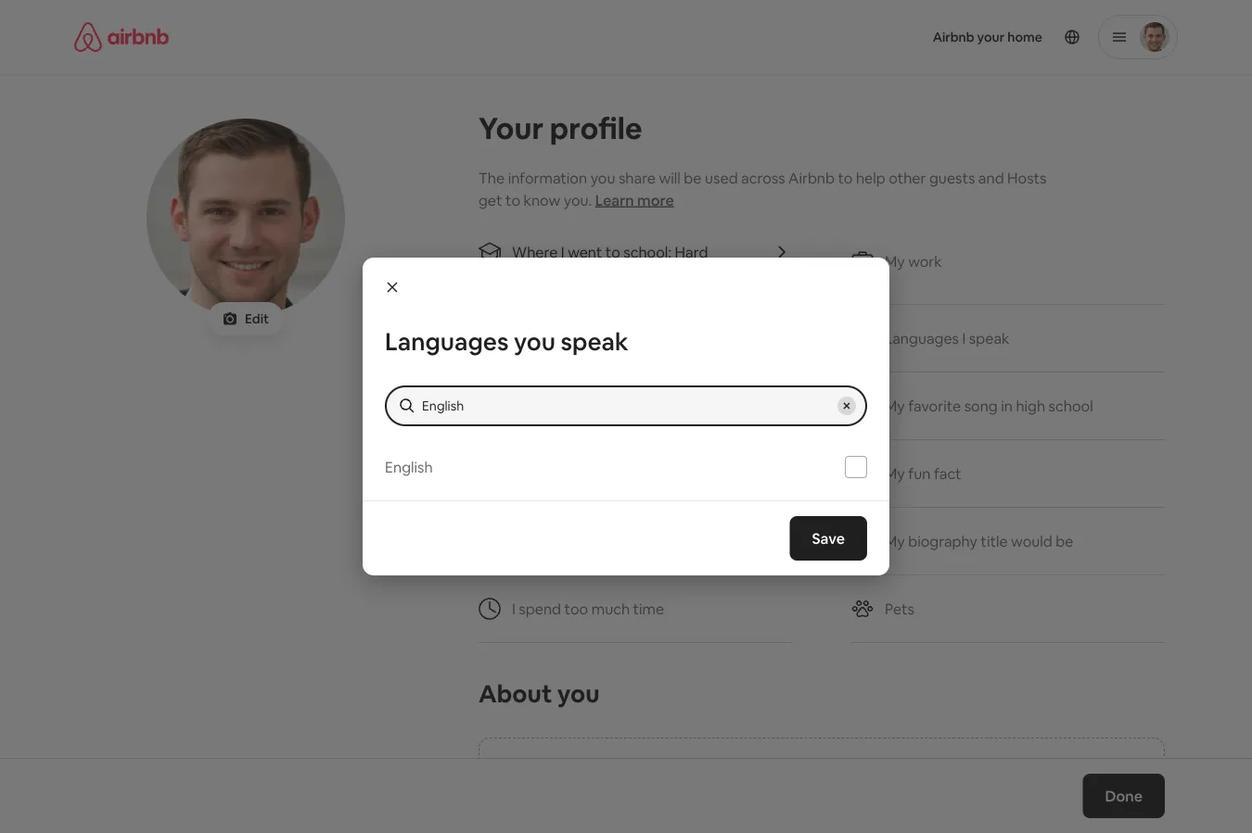 Task type: locate. For each thing, give the bounding box(es) containing it.
i left live
[[561, 329, 565, 348]]

to right get
[[506, 191, 520, 210]]

1 where from the top
[[512, 243, 558, 262]]

languages for languages you speak
[[385, 327, 509, 358]]

learn more
[[595, 191, 674, 210]]

1 my from the top
[[885, 252, 905, 271]]

1 vertical spatial to
[[506, 191, 520, 210]]

to
[[838, 168, 853, 187], [506, 191, 520, 210], [606, 243, 620, 262]]

i for live
[[561, 329, 565, 348]]

school:
[[624, 243, 672, 262]]

my work button
[[852, 219, 1165, 305]]

you speak
[[514, 327, 629, 358]]

1 vertical spatial where
[[512, 329, 558, 348]]

1 horizontal spatial languages
[[885, 329, 959, 348]]

learn more link
[[595, 191, 674, 210]]

where
[[512, 243, 558, 262], [512, 329, 558, 348]]

the
[[479, 168, 505, 187]]

be right would
[[1056, 532, 1074, 551]]

languages inside button
[[885, 329, 959, 348]]

languages for languages i speak
[[885, 329, 959, 348]]

guests
[[929, 168, 975, 187]]

done button
[[1083, 775, 1165, 819]]

1 horizontal spatial be
[[1056, 532, 1074, 551]]

my fun fact button
[[852, 441, 1165, 508]]

i inside where i went to school: hard knocks university
[[561, 243, 565, 262]]

my left favorite
[[885, 397, 905, 416]]

3 my from the top
[[885, 464, 905, 483]]

live
[[568, 329, 590, 348]]

languages
[[385, 327, 509, 358], [885, 329, 959, 348]]

i for was
[[569, 397, 572, 416]]

went
[[568, 243, 602, 262]]

i
[[561, 243, 565, 262], [561, 329, 565, 348], [962, 329, 966, 348], [569, 397, 572, 416], [512, 600, 516, 619]]

done
[[1105, 787, 1143, 806]]

hard
[[675, 243, 708, 262]]

university
[[565, 261, 633, 280]]

languages i speak
[[885, 329, 1010, 348]]

where left went
[[512, 243, 558, 262]]

and
[[978, 168, 1004, 187]]

edit
[[245, 311, 269, 327]]

1 vertical spatial be
[[1056, 532, 1074, 551]]

4 my from the top
[[885, 532, 905, 551]]

airbnb
[[789, 168, 835, 187]]

where i went to school: hard knocks university
[[512, 243, 708, 280]]

will
[[659, 168, 681, 187]]

0 vertical spatial be
[[684, 168, 702, 187]]

0 horizontal spatial be
[[684, 168, 702, 187]]

i left went
[[561, 243, 565, 262]]

was
[[576, 397, 602, 416]]

my biography title would be button
[[852, 508, 1165, 576]]

i for went
[[561, 243, 565, 262]]

languages you speak dialog
[[363, 258, 890, 576]]

know
[[524, 191, 561, 210]]

0 horizontal spatial languages
[[385, 327, 509, 358]]

high
[[1016, 397, 1046, 416]]

much
[[592, 600, 630, 619]]

song
[[964, 397, 998, 416]]

spend
[[519, 600, 561, 619]]

i left speak
[[962, 329, 966, 348]]

1 horizontal spatial to
[[606, 243, 620, 262]]

fun
[[908, 464, 931, 483]]

languages inside "dialog"
[[385, 327, 509, 358]]

biography
[[908, 532, 978, 551]]

where inside where i went to school: hard knocks university
[[512, 243, 558, 262]]

where inside button
[[512, 329, 558, 348]]

to right went
[[606, 243, 620, 262]]

my left 'biography'
[[885, 532, 905, 551]]

where i went to school: hard knocks university button
[[479, 219, 792, 305]]

across
[[741, 168, 785, 187]]

where for where i live
[[512, 329, 558, 348]]

0 vertical spatial to
[[838, 168, 853, 187]]

born
[[605, 397, 638, 416]]

you right about on the bottom left of page
[[557, 679, 600, 710]]

you up the you.
[[591, 168, 615, 187]]

where left live
[[512, 329, 558, 348]]

0 vertical spatial where
[[512, 243, 558, 262]]

you.
[[564, 191, 592, 210]]

my left fun
[[885, 464, 905, 483]]

2 vertical spatial to
[[606, 243, 620, 262]]

my left the work
[[885, 252, 905, 271]]

2 my from the top
[[885, 397, 905, 416]]

get
[[479, 191, 502, 210]]

0 vertical spatial you
[[591, 168, 615, 187]]

pets
[[885, 600, 915, 619]]

be
[[684, 168, 702, 187], [1056, 532, 1074, 551]]

the information you share will be used across airbnb to help other guests and hosts get to know you.
[[479, 168, 1047, 210]]

in
[[1001, 397, 1013, 416]]

2 horizontal spatial to
[[838, 168, 853, 187]]

i inside button
[[569, 397, 572, 416]]

i left was
[[569, 397, 572, 416]]

2 where from the top
[[512, 329, 558, 348]]

my
[[885, 252, 905, 271], [885, 397, 905, 416], [885, 464, 905, 483], [885, 532, 905, 551]]

to inside where i went to school: hard knocks university
[[606, 243, 620, 262]]

profile
[[550, 109, 642, 147]]

i left the spend
[[512, 600, 516, 619]]

you
[[591, 168, 615, 187], [557, 679, 600, 710]]

about
[[479, 679, 552, 710]]

1 vertical spatial you
[[557, 679, 600, 710]]

my work
[[885, 252, 942, 271]]

to left the help
[[838, 168, 853, 187]]

i inside button
[[561, 329, 565, 348]]

knocks
[[512, 261, 562, 280]]

be right will
[[684, 168, 702, 187]]



Task type: describe. For each thing, give the bounding box(es) containing it.
where i live
[[512, 329, 590, 348]]

save
[[812, 529, 845, 548]]

would
[[1011, 532, 1053, 551]]

decade i was born
[[512, 397, 638, 416]]

i spend too much time
[[512, 600, 664, 619]]

edit button
[[208, 302, 284, 336]]

be inside the information you share will be used across airbnb to help other guests and hosts get to know you.
[[684, 168, 702, 187]]

work
[[908, 252, 942, 271]]

too
[[564, 600, 588, 619]]

share
[[619, 168, 656, 187]]

other
[[889, 168, 926, 187]]

hosts
[[1008, 168, 1047, 187]]

my favorite song in high school button
[[852, 373, 1165, 441]]

languages i speak button
[[852, 305, 1165, 373]]

be inside button
[[1056, 532, 1074, 551]]

about you
[[479, 679, 600, 710]]

pets button
[[852, 576, 1165, 644]]

school
[[1049, 397, 1093, 416]]

clear search image
[[842, 402, 852, 411]]

0 horizontal spatial to
[[506, 191, 520, 210]]

your
[[479, 109, 544, 147]]

title
[[981, 532, 1008, 551]]

english
[[385, 458, 433, 477]]

decade
[[512, 397, 565, 416]]

my fun fact
[[885, 464, 962, 483]]

my for my favorite song in high school
[[885, 397, 905, 416]]

you inside the information you share will be used across airbnb to help other guests and hosts get to know you.
[[591, 168, 615, 187]]

your profile
[[479, 109, 642, 147]]

Search for a language text field
[[422, 397, 830, 416]]

information
[[508, 168, 587, 187]]

where i live button
[[479, 305, 792, 373]]

my for my fun fact
[[885, 464, 905, 483]]

speak
[[969, 329, 1010, 348]]

my favorite song in high school
[[885, 397, 1093, 416]]

my for my biography title would be
[[885, 532, 905, 551]]

i for speak
[[962, 329, 966, 348]]

time
[[633, 600, 664, 619]]

profile element
[[648, 0, 1178, 74]]

fact
[[934, 464, 962, 483]]

decade i was born button
[[479, 373, 792, 441]]

favorite
[[908, 397, 961, 416]]

my for my work
[[885, 252, 905, 271]]

where for where i went to school: hard knocks university
[[512, 243, 558, 262]]

help
[[856, 168, 886, 187]]

languages you speak
[[385, 327, 629, 358]]

save button
[[790, 517, 867, 561]]

i spend too much time button
[[479, 576, 792, 644]]

used
[[705, 168, 738, 187]]

my biography title would be
[[885, 532, 1074, 551]]



Task type: vqa. For each thing, say whether or not it's contained in the screenshot.
the top back
no



